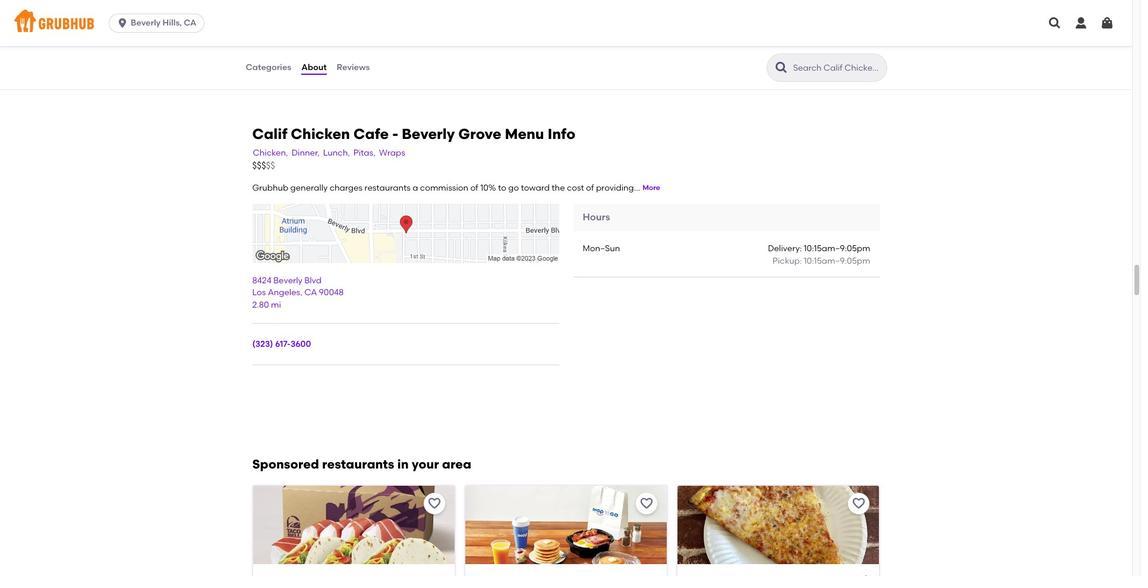 Task type: locate. For each thing, give the bounding box(es) containing it.
10%
[[481, 183, 496, 193]]

(323) 617-3600
[[252, 339, 311, 349]]

2 save this restaurant button from the left
[[636, 494, 658, 515]]

beverly
[[131, 18, 161, 28], [402, 126, 455, 143], [274, 276, 303, 286]]

mi
[[271, 300, 281, 310]]

svg image left beverly hills, ca
[[117, 17, 129, 29]]

commission
[[420, 183, 469, 193]]

beverly left 'hills,'
[[131, 18, 161, 28]]

2 horizontal spatial save this restaurant button
[[849, 494, 870, 515]]

1 vertical spatial 10:15am–9:05pm
[[804, 256, 871, 266]]

charges
[[330, 183, 363, 193]]

10:15am–9:05pm down the delivery: 10:15am–9:05pm at right top
[[804, 256, 871, 266]]

10:15am–9:05pm
[[804, 244, 871, 254], [804, 256, 871, 266]]

2 of from the left
[[586, 183, 594, 193]]

beverly inside 8424 beverly blvd los angeles , ca 90048 2.80 mi
[[274, 276, 303, 286]]

taco bell logo image
[[253, 486, 455, 577]]

angeles
[[268, 288, 300, 298]]

beverly right -
[[402, 126, 455, 143]]

of left 10%
[[471, 183, 479, 193]]

ca inside button
[[184, 18, 197, 28]]

svg image
[[1048, 16, 1063, 30], [1101, 16, 1115, 30], [117, 17, 129, 29]]

10:15am–9:05pm up pickup: 10:15am–9:05pm
[[804, 244, 871, 254]]

(323)
[[252, 339, 273, 349]]

grubhub generally charges restaurants a commission of 10% to go toward the cost of providing ... more
[[252, 183, 661, 193]]

2 10:15am–9:05pm from the top
[[804, 256, 871, 266]]

1 10:15am–9:05pm from the top
[[804, 244, 871, 254]]

svg image
[[1074, 16, 1089, 30]]

1 save this restaurant image from the left
[[427, 497, 442, 511]]

beverly hills, ca
[[131, 18, 197, 28]]

save this restaurant image for ihop logo in the bottom of the page
[[640, 497, 654, 511]]

2 save this restaurant image from the left
[[640, 497, 654, 511]]

2 vertical spatial beverly
[[274, 276, 303, 286]]

1 vertical spatial restaurants
[[322, 457, 394, 472]]

1 horizontal spatial beverly
[[274, 276, 303, 286]]

3 save this restaurant button from the left
[[849, 494, 870, 515]]

0 vertical spatial beverly
[[131, 18, 161, 28]]

reviews
[[337, 62, 370, 72]]

1 save this restaurant button from the left
[[424, 494, 445, 515]]

cafe
[[354, 126, 389, 143]]

(323) 617-3600 button
[[252, 339, 311, 351]]

90048
[[319, 288, 344, 298]]

reviews button
[[336, 46, 371, 89]]

in
[[398, 457, 409, 472]]

save this restaurant button for "d'amore's pizza logo"
[[849, 494, 870, 515]]

1 horizontal spatial ca
[[305, 288, 317, 298]]

lunch, button
[[323, 147, 351, 160]]

of
[[471, 183, 479, 193], [586, 183, 594, 193]]

2 horizontal spatial beverly
[[402, 126, 455, 143]]

svg image right svg icon
[[1101, 16, 1115, 30]]

0 vertical spatial ca
[[184, 18, 197, 28]]

pickup: 10:15am–9:05pm
[[773, 256, 871, 266]]

sponsored
[[252, 457, 319, 472]]

chicken
[[291, 126, 350, 143]]

chicken, button
[[252, 147, 289, 160]]

1 horizontal spatial svg image
[[1048, 16, 1063, 30]]

about
[[302, 62, 327, 72]]

restaurants left a
[[365, 183, 411, 193]]

0 horizontal spatial of
[[471, 183, 479, 193]]

the
[[552, 183, 565, 193]]

calif
[[252, 126, 287, 143]]

0 horizontal spatial beverly
[[131, 18, 161, 28]]

ca right ,
[[305, 288, 317, 298]]

0 horizontal spatial ca
[[184, 18, 197, 28]]

save this restaurant button
[[424, 494, 445, 515], [636, 494, 658, 515], [849, 494, 870, 515]]

$$$
[[252, 160, 266, 171]]

ca right 'hills,'
[[184, 18, 197, 28]]

pickup:
[[773, 256, 802, 266]]

10:15am–9:05pm for pickup: 10:15am–9:05pm
[[804, 256, 871, 266]]

of right cost
[[586, 183, 594, 193]]

svg image left svg icon
[[1048, 16, 1063, 30]]

hours
[[583, 212, 610, 223]]

1 vertical spatial beverly
[[402, 126, 455, 143]]

mon–sun
[[583, 244, 620, 254]]

categories button
[[245, 46, 292, 89]]

1 vertical spatial ca
[[305, 288, 317, 298]]

beverly up angeles
[[274, 276, 303, 286]]

restaurants
[[365, 183, 411, 193], [322, 457, 394, 472]]

beverly inside button
[[131, 18, 161, 28]]

main navigation navigation
[[0, 0, 1133, 46]]

1 horizontal spatial save this restaurant image
[[640, 497, 654, 511]]

a
[[413, 183, 418, 193]]

restaurants left in on the left bottom of the page
[[322, 457, 394, 472]]

pitas, button
[[353, 147, 376, 160]]

1 horizontal spatial save this restaurant button
[[636, 494, 658, 515]]

10:15am–9:05pm for delivery: 10:15am–9:05pm
[[804, 244, 871, 254]]

ca inside 8424 beverly blvd los angeles , ca 90048 2.80 mi
[[305, 288, 317, 298]]

0 horizontal spatial svg image
[[117, 17, 129, 29]]

0 vertical spatial 10:15am–9:05pm
[[804, 244, 871, 254]]

0 horizontal spatial save this restaurant image
[[427, 497, 442, 511]]

dinner,
[[292, 148, 320, 158]]

ca
[[184, 18, 197, 28], [305, 288, 317, 298]]

1 horizontal spatial of
[[586, 183, 594, 193]]

save this restaurant image
[[427, 497, 442, 511], [640, 497, 654, 511]]

0 horizontal spatial save this restaurant button
[[424, 494, 445, 515]]

delivery:
[[768, 244, 802, 254]]



Task type: describe. For each thing, give the bounding box(es) containing it.
blvd
[[305, 276, 322, 286]]

generally
[[291, 183, 328, 193]]

617-
[[275, 339, 291, 349]]

los
[[252, 288, 266, 298]]

cost
[[567, 183, 584, 193]]

wraps button
[[379, 147, 406, 160]]

utensils image
[[527, 0, 616, 44]]

3600
[[291, 339, 311, 349]]

2 horizontal spatial svg image
[[1101, 16, 1115, 30]]

$$$$$
[[252, 160, 275, 171]]

beverly hills, ca button
[[109, 14, 209, 33]]

8424
[[252, 276, 272, 286]]

grove
[[459, 126, 502, 143]]

save this restaurant image
[[852, 497, 867, 511]]

-
[[392, 126, 399, 143]]

calif chicken cafe - beverly grove menu info
[[252, 126, 576, 143]]

more button
[[643, 183, 661, 194]]

to
[[498, 183, 507, 193]]

pitas,
[[354, 148, 376, 158]]

hills,
[[163, 18, 182, 28]]

go
[[509, 183, 519, 193]]

d'amore's pizza logo image
[[678, 486, 880, 577]]

more
[[643, 184, 661, 192]]

wraps
[[379, 148, 405, 158]]

2.80
[[252, 300, 269, 310]]

save this restaurant button for taco bell logo
[[424, 494, 445, 515]]

ihop logo image
[[465, 486, 667, 577]]

providing
[[596, 183, 634, 193]]

delivery: 10:15am–9:05pm
[[768, 244, 871, 254]]

info
[[548, 126, 576, 143]]

grubhub
[[252, 183, 289, 193]]

,
[[300, 288, 303, 298]]

toward
[[521, 183, 550, 193]]

about button
[[301, 46, 327, 89]]

save this restaurant image for taco bell logo
[[427, 497, 442, 511]]

menu
[[505, 126, 544, 143]]

categories
[[246, 62, 291, 72]]

save this restaurant button for ihop logo in the bottom of the page
[[636, 494, 658, 515]]

1 of from the left
[[471, 183, 479, 193]]

8424 beverly blvd los angeles , ca 90048 2.80 mi
[[252, 276, 344, 310]]

chicken,
[[253, 148, 288, 158]]

dinner, button
[[291, 147, 320, 160]]

your
[[412, 457, 439, 472]]

chicken, dinner, lunch, pitas, wraps
[[253, 148, 405, 158]]

area
[[442, 457, 472, 472]]

sponsored restaurants in your area
[[252, 457, 472, 472]]

Search Calif Chicken Cafe - Beverly Grove search field
[[792, 62, 883, 74]]

search icon image
[[774, 61, 789, 75]]

lunch,
[[323, 148, 350, 158]]

0 vertical spatial restaurants
[[365, 183, 411, 193]]

...
[[634, 183, 640, 193]]

svg image inside beverly hills, ca button
[[117, 17, 129, 29]]



Task type: vqa. For each thing, say whether or not it's contained in the screenshot.
Hamburgers Image
no



